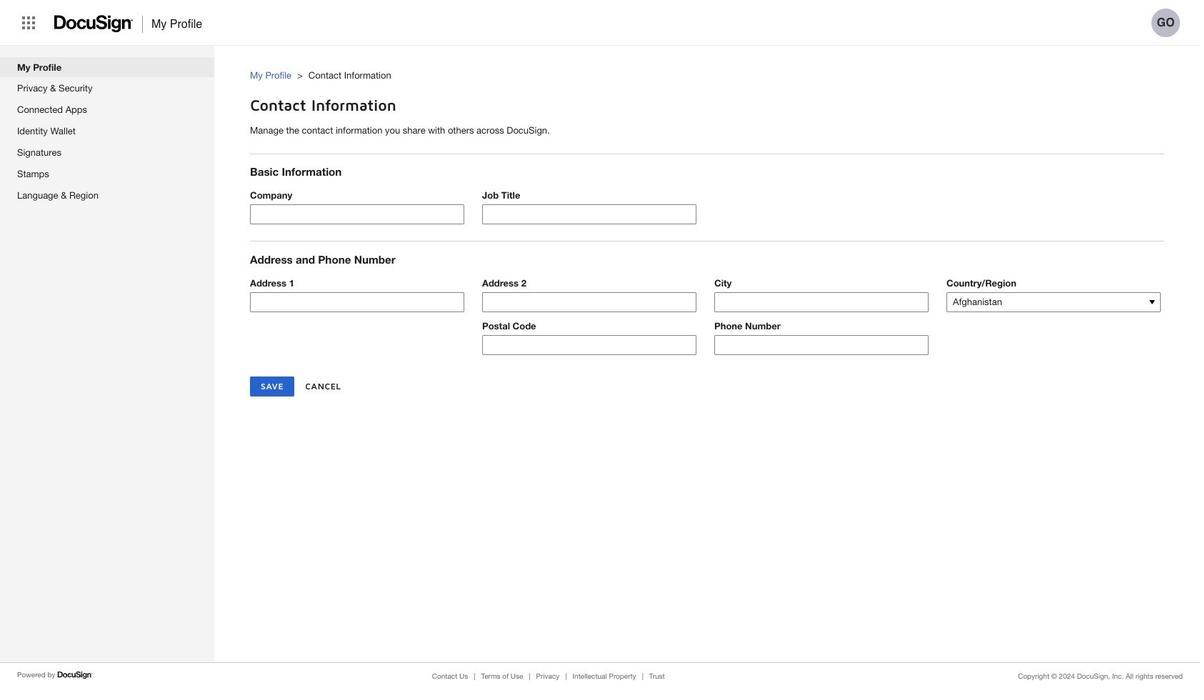 Task type: describe. For each thing, give the bounding box(es) containing it.
breadcrumb region
[[250, 55, 1201, 86]]



Task type: locate. For each thing, give the bounding box(es) containing it.
docusign image
[[54, 11, 134, 37], [57, 670, 93, 681]]

0 vertical spatial docusign image
[[54, 11, 134, 37]]

1 vertical spatial docusign image
[[57, 670, 93, 681]]

None text field
[[251, 205, 464, 224], [483, 205, 696, 224], [251, 293, 464, 312], [483, 336, 696, 354], [251, 205, 464, 224], [483, 205, 696, 224], [251, 293, 464, 312], [483, 336, 696, 354]]

None text field
[[483, 293, 696, 312], [715, 293, 928, 312], [715, 336, 928, 354], [483, 293, 696, 312], [715, 293, 928, 312], [715, 336, 928, 354]]



